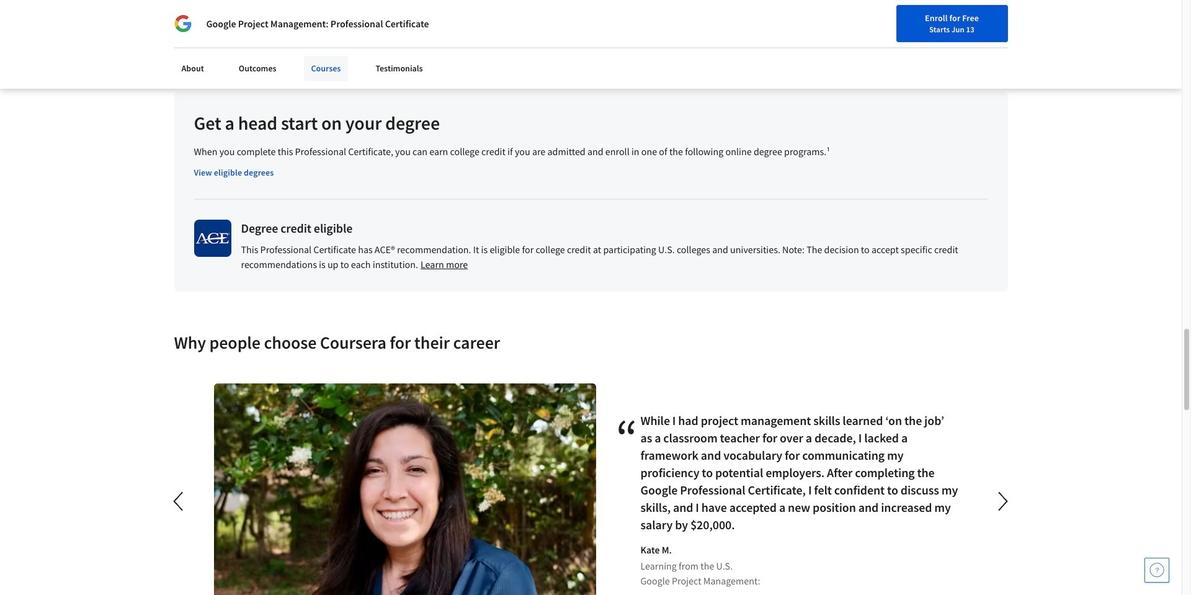 Task type: describe. For each thing, give the bounding box(es) containing it.
go to previous testimonial image
[[165, 487, 193, 517]]

learner kate m usa image
[[214, 384, 596, 595]]

coursera image
[[174, 10, 253, 30]]

google image
[[174, 15, 192, 32]]

help center image
[[1150, 563, 1165, 578]]

What do you want to learn? text field
[[334, 7, 635, 34]]

go to next testimonial image
[[989, 487, 1018, 517]]



Task type: locate. For each thing, give the bounding box(es) containing it.
None search field
[[334, 7, 635, 34]]

menu item
[[864, 5, 934, 35]]

menu
[[648, 0, 1008, 40]]

go to previous testimonial image
[[173, 492, 183, 511]]

learn more about ace recommendation element
[[421, 257, 468, 272]]

ace logo image
[[194, 220, 231, 257]]



Task type: vqa. For each thing, say whether or not it's contained in the screenshot.
ACE LOGO
yes



